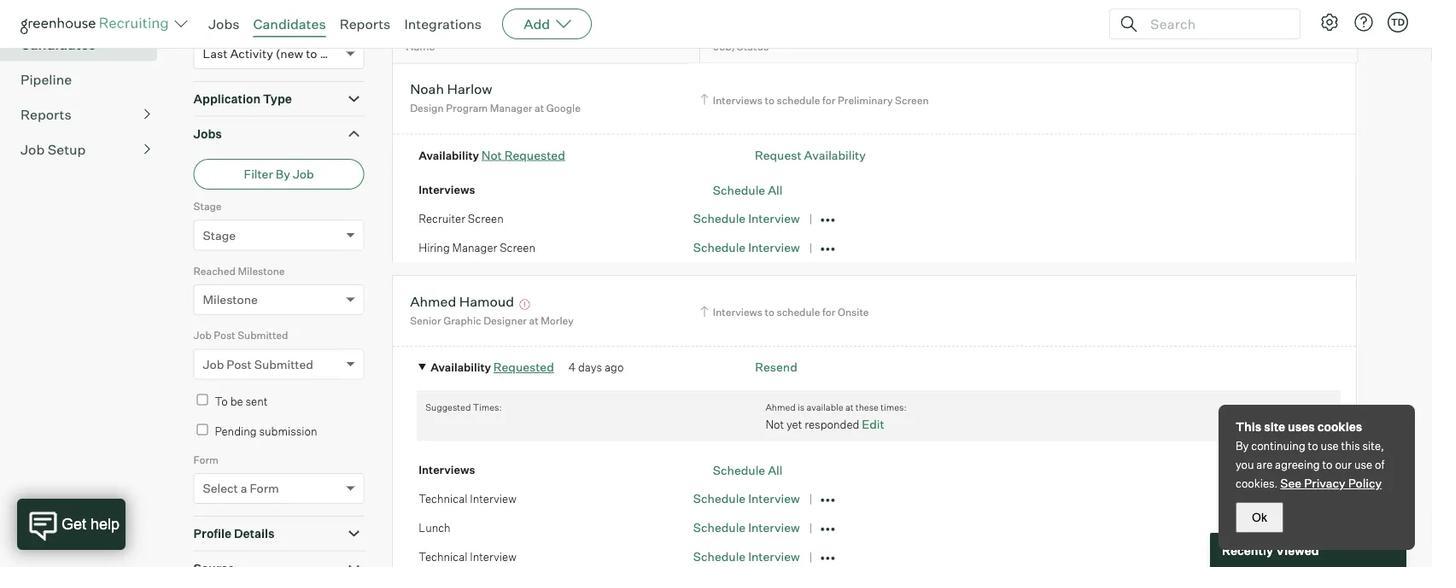 Task type: locate. For each thing, give the bounding box(es) containing it.
interview for 1st schedule interview link from the bottom of the page
[[748, 549, 800, 564]]

1 horizontal spatial ahmed
[[765, 402, 796, 413]]

schedule all for resend
[[713, 462, 783, 477]]

milestone
[[238, 264, 285, 277], [203, 292, 258, 307]]

not down program
[[481, 147, 502, 162]]

0 horizontal spatial not
[[481, 147, 502, 162]]

0 vertical spatial for
[[822, 93, 835, 106]]

1 vertical spatial form
[[250, 481, 279, 496]]

manager right program
[[490, 102, 532, 115]]

screen up ahmed hamoud has been in onsite for more than 21 days "image" on the left
[[500, 241, 535, 254]]

td
[[1391, 16, 1405, 28]]

reports
[[340, 15, 391, 32], [20, 106, 72, 123]]

1 vertical spatial by
[[1236, 439, 1249, 453]]

for for resend
[[822, 306, 835, 318]]

interview for 4th schedule interview link from the top
[[748, 520, 800, 535]]

2 technical from the top
[[419, 550, 467, 564]]

this site uses cookies
[[1236, 419, 1362, 434]]

not left yet
[[765, 417, 784, 431]]

form
[[193, 453, 219, 466], [250, 481, 279, 496]]

0 vertical spatial technical interview
[[419, 492, 516, 505]]

1 schedule all from the top
[[713, 182, 783, 197]]

1 technical from the top
[[419, 492, 467, 505]]

schedule for not requested
[[777, 93, 820, 106]]

setup
[[48, 141, 86, 158]]

milestone down 'reached milestone'
[[203, 292, 258, 307]]

0 vertical spatial all
[[768, 182, 783, 197]]

1 schedule from the top
[[777, 93, 820, 106]]

schedule all
[[713, 182, 783, 197], [713, 462, 783, 477]]

1 horizontal spatial candidates link
[[253, 15, 326, 32]]

1 schedule interview from the top
[[693, 211, 800, 226]]

0 horizontal spatial use
[[1321, 439, 1339, 453]]

by inside filter by job "button"
[[276, 167, 290, 182]]

4 schedule interview link from the top
[[693, 520, 800, 535]]

technical down lunch
[[419, 550, 467, 564]]

of
[[1375, 458, 1384, 471]]

0 vertical spatial milestone
[[238, 264, 285, 277]]

use left the this
[[1321, 439, 1339, 453]]

use
[[1321, 439, 1339, 453], [1354, 458, 1372, 471]]

reports down pipeline
[[20, 106, 72, 123]]

schedule all link for resend
[[713, 462, 783, 477]]

at for senior graphic designer at morley
[[529, 314, 538, 327]]

2 for from the top
[[822, 306, 835, 318]]

2 schedule all link from the top
[[713, 462, 783, 477]]

by up you
[[1236, 439, 1249, 453]]

interviews up recruiter
[[419, 183, 475, 197]]

integrations
[[404, 15, 482, 32]]

jobs up 'last'
[[208, 15, 240, 32]]

1 vertical spatial not
[[765, 417, 784, 431]]

to up resend
[[765, 306, 775, 318]]

noah
[[410, 80, 444, 98]]

availability up suggested times:
[[431, 361, 491, 374]]

post up to be sent
[[227, 357, 252, 372]]

0 horizontal spatial candidates link
[[20, 34, 150, 54]]

all for not requested
[[768, 182, 783, 197]]

0 vertical spatial manager
[[490, 102, 532, 115]]

screen inside interviews to schedule for preliminary screen link
[[895, 93, 929, 106]]

1 vertical spatial ahmed
[[765, 402, 796, 413]]

manager
[[490, 102, 532, 115], [452, 241, 497, 254]]

agreeing
[[1275, 458, 1320, 471]]

all for resend
[[768, 462, 783, 477]]

1 vertical spatial schedule all
[[713, 462, 783, 477]]

reached milestone
[[193, 264, 285, 277]]

0 horizontal spatial by
[[276, 167, 290, 182]]

1 horizontal spatial by
[[1236, 439, 1249, 453]]

preliminary
[[838, 93, 893, 106]]

2 technical interview from the top
[[419, 550, 516, 564]]

post down reached on the top of the page
[[214, 329, 235, 342]]

at for ahmed is available at these times: not yet responded edit
[[845, 402, 853, 413]]

ahmed for ahmed hamoud
[[410, 293, 456, 310]]

suggested
[[425, 402, 471, 413]]

1 horizontal spatial not
[[765, 417, 784, 431]]

form down pending submission option
[[193, 453, 219, 466]]

1 horizontal spatial candidates
[[253, 15, 326, 32]]

ahmed inside ahmed is available at these times: not yet responded edit
[[765, 402, 796, 413]]

configure image
[[1319, 12, 1340, 32]]

candidates up (new at top left
[[253, 15, 326, 32]]

noah harlow link
[[410, 80, 492, 100]]

stage
[[193, 200, 222, 213], [203, 228, 236, 243]]

0 vertical spatial at
[[535, 102, 544, 115]]

0 horizontal spatial candidates
[[20, 36, 96, 53]]

stage element
[[193, 198, 364, 263]]

add
[[524, 15, 550, 32]]

(includes
[[193, 16, 237, 28]]

5 schedule interview from the top
[[693, 549, 800, 564]]

1 vertical spatial schedule
[[777, 306, 820, 318]]

availability
[[804, 147, 866, 162], [419, 148, 479, 162], [431, 361, 491, 374]]

availability right request
[[804, 147, 866, 162]]

interviews
[[713, 93, 763, 106], [419, 183, 475, 197], [713, 306, 763, 318], [419, 463, 475, 477]]

1 technical interview from the top
[[419, 492, 516, 505]]

sent
[[245, 394, 268, 408]]

reports up the 'old)'
[[340, 15, 391, 32]]

0 vertical spatial schedule
[[777, 93, 820, 106]]

0 vertical spatial by
[[276, 167, 290, 182]]

0 vertical spatial technical
[[419, 492, 467, 505]]

resend button
[[755, 360, 797, 375]]

0 horizontal spatial ahmed
[[410, 293, 456, 310]]

requested down google
[[505, 147, 565, 162]]

profile
[[193, 526, 231, 541]]

screen right "preliminary"
[[895, 93, 929, 106]]

job post submitted down reached milestone element
[[193, 329, 288, 342]]

privacy
[[1304, 476, 1346, 491]]

job setup link
[[20, 139, 150, 159]]

0 vertical spatial reports link
[[340, 15, 391, 32]]

0 vertical spatial use
[[1321, 439, 1339, 453]]

all down request
[[768, 182, 783, 197]]

activity
[[230, 46, 273, 61]]

by
[[276, 167, 290, 182], [1236, 439, 1249, 453]]

recruiter screen
[[419, 212, 504, 225]]

ahmed is available at these times: not yet responded edit
[[765, 402, 906, 431]]

submitted down reached milestone element
[[238, 329, 288, 342]]

not requested button
[[481, 147, 565, 162]]

interviews down the job/status
[[713, 93, 763, 106]]

1 vertical spatial reports
[[20, 106, 72, 123]]

1 horizontal spatial reports link
[[340, 15, 391, 32]]

ahmed hamoud link
[[410, 293, 514, 312]]

0 vertical spatial candidates
[[253, 15, 326, 32]]

for left "preliminary"
[[822, 93, 835, 106]]

technical interview down lunch
[[419, 550, 516, 564]]

sourcing link
[[20, 0, 150, 19]]

schedule all link
[[713, 182, 783, 197], [713, 462, 783, 477]]

0 vertical spatial schedule all
[[713, 182, 783, 197]]

reports link up job setup link
[[20, 104, 150, 124]]

1 vertical spatial all
[[768, 462, 783, 477]]

schedule
[[777, 93, 820, 106], [777, 306, 820, 318]]

you
[[1236, 458, 1254, 471]]

form right a
[[250, 481, 279, 496]]

not
[[481, 147, 502, 162], [765, 417, 784, 431]]

ahmed up senior
[[410, 293, 456, 310]]

edit link
[[862, 416, 884, 431]]

availability inside availability not requested
[[419, 148, 479, 162]]

manager inside noah harlow design program manager at google
[[490, 102, 532, 115]]

see privacy policy link
[[1280, 476, 1382, 491]]

1 horizontal spatial reports
[[340, 15, 391, 32]]

at inside ahmed is available at these times: not yet responded edit
[[845, 402, 853, 413]]

submitted up the sent
[[254, 357, 313, 372]]

schedule left the onsite
[[777, 306, 820, 318]]

technical
[[419, 492, 467, 505], [419, 550, 467, 564]]

4 days ago
[[568, 361, 624, 374]]

availability down program
[[419, 148, 479, 162]]

by inside by continuing to use this site, you are agreeing to our use of cookies.
[[1236, 439, 1249, 453]]

1 vertical spatial jobs
[[193, 126, 222, 141]]

job post submitted up the sent
[[203, 357, 313, 372]]

see privacy policy
[[1280, 476, 1382, 491]]

interview
[[748, 211, 800, 226], [748, 240, 800, 255], [748, 491, 800, 506], [470, 492, 516, 505], [748, 520, 800, 535], [748, 549, 800, 564], [470, 550, 516, 564]]

milestone down stage element
[[238, 264, 285, 277]]

0 vertical spatial schedule all link
[[713, 182, 783, 197]]

ahmed left "is"
[[765, 402, 796, 413]]

job
[[20, 141, 45, 158], [293, 167, 314, 182], [193, 329, 212, 342], [203, 357, 224, 372]]

schedule interview link
[[693, 211, 800, 226], [693, 240, 800, 255], [693, 491, 800, 506], [693, 520, 800, 535], [693, 549, 800, 564]]

type
[[263, 92, 292, 106]]

job post submitted
[[193, 329, 288, 342], [203, 357, 313, 372]]

1 vertical spatial schedule all link
[[713, 462, 783, 477]]

all down ahmed is available at these times: not yet responded edit on the right bottom of the page
[[768, 462, 783, 477]]

technical up lunch
[[419, 492, 467, 505]]

1 all from the top
[[768, 182, 783, 197]]

4
[[568, 361, 576, 374]]

2 schedule all from the top
[[713, 462, 783, 477]]

3 schedule interview link from the top
[[693, 491, 800, 506]]

Pending submission checkbox
[[197, 424, 208, 435]]

1 vertical spatial technical
[[419, 550, 467, 564]]

1 vertical spatial job post submitted
[[203, 357, 313, 372]]

1 vertical spatial submitted
[[254, 357, 313, 372]]

all
[[768, 182, 783, 197], [768, 462, 783, 477]]

manager down the recruiter screen
[[452, 241, 497, 254]]

candidates link up (new at top left
[[253, 15, 326, 32]]

to up request
[[765, 93, 775, 106]]

interviews to schedule for preliminary screen link
[[698, 92, 933, 108]]

ahmed hamoud has been in onsite for more than 21 days image
[[517, 299, 533, 310]]

at left google
[[535, 102, 544, 115]]

request availability
[[755, 147, 866, 162]]

1 vertical spatial candidates
[[20, 36, 96, 53]]

at inside noah harlow design program manager at google
[[535, 102, 544, 115]]

interviews up resend
[[713, 306, 763, 318]]

reports link up the 'old)'
[[340, 15, 391, 32]]

4 schedule interview from the top
[[693, 520, 800, 535]]

1 vertical spatial use
[[1354, 458, 1372, 471]]

by right filter
[[276, 167, 290, 182]]

1 vertical spatial screen
[[468, 212, 504, 225]]

application
[[193, 92, 261, 106]]

1 vertical spatial for
[[822, 306, 835, 318]]

1 for from the top
[[822, 93, 835, 106]]

0 vertical spatial submitted
[[238, 329, 288, 342]]

0 vertical spatial candidates link
[[253, 15, 326, 32]]

1 vertical spatial candidates link
[[20, 34, 150, 54]]

for
[[822, 93, 835, 106], [822, 306, 835, 318]]

last
[[203, 46, 227, 61]]

post
[[214, 329, 235, 342], [227, 357, 252, 372]]

2 all from the top
[[768, 462, 783, 477]]

1 vertical spatial technical interview
[[419, 550, 516, 564]]

times:
[[473, 402, 502, 413]]

availability not requested
[[419, 147, 565, 162]]

schedule for resend
[[777, 306, 820, 318]]

at left the 'these'
[[845, 402, 853, 413]]

0 vertical spatial ahmed
[[410, 293, 456, 310]]

1 vertical spatial reports link
[[20, 104, 150, 124]]

cookies
[[1317, 419, 1362, 434]]

availability for availability not requested
[[419, 148, 479, 162]]

technical for 1st schedule interview link from the bottom of the page
[[419, 550, 467, 564]]

requested
[[505, 147, 565, 162], [493, 360, 554, 375]]

jobs down 'application'
[[193, 126, 222, 141]]

at
[[535, 102, 544, 115], [529, 314, 538, 327], [845, 402, 853, 413]]

yet
[[787, 417, 802, 431]]

0 vertical spatial not
[[481, 147, 502, 162]]

1 horizontal spatial form
[[250, 481, 279, 496]]

screen up hiring manager screen
[[468, 212, 504, 225]]

requested left 4
[[493, 360, 554, 375]]

2 schedule from the top
[[777, 306, 820, 318]]

filter by job button
[[193, 159, 364, 190]]

technical interview up lunch
[[419, 492, 516, 505]]

filter by job
[[244, 167, 314, 182]]

to
[[306, 46, 317, 61], [765, 93, 775, 106], [765, 306, 775, 318], [1308, 439, 1318, 453], [1322, 458, 1333, 471]]

0 vertical spatial form
[[193, 453, 219, 466]]

5 schedule interview link from the top
[[693, 549, 800, 564]]

ahmed for ahmed is available at these times: not yet responded edit
[[765, 402, 796, 413]]

is
[[798, 402, 805, 413]]

filter
[[244, 167, 273, 182]]

(includes resumes and notes)
[[193, 16, 332, 28]]

for left the onsite
[[822, 306, 835, 318]]

to down uses
[[1308, 439, 1318, 453]]

schedule up "request availability"
[[777, 93, 820, 106]]

interview for 5th schedule interview link from the bottom
[[748, 211, 800, 226]]

0 vertical spatial screen
[[895, 93, 929, 106]]

1 vertical spatial milestone
[[203, 292, 258, 307]]

at down ahmed hamoud has been in onsite for more than 21 days "image" on the left
[[529, 314, 538, 327]]

1 schedule all link from the top
[[713, 182, 783, 197]]

ok
[[1252, 511, 1267, 524]]

use left of
[[1354, 458, 1372, 471]]

2 vertical spatial at
[[845, 402, 853, 413]]

to left the our
[[1322, 458, 1333, 471]]

candidates link down 'sourcing' 'link'
[[20, 34, 150, 54]]

reached milestone element
[[193, 263, 364, 327]]

schedule
[[713, 182, 765, 197], [693, 211, 746, 226], [693, 240, 746, 255], [713, 462, 765, 477], [693, 491, 746, 506], [693, 520, 746, 535], [693, 549, 746, 564]]

candidates down sourcing
[[20, 36, 96, 53]]

1 vertical spatial at
[[529, 314, 538, 327]]



Task type: describe. For each thing, give the bounding box(es) containing it.
greenhouse recruiting image
[[20, 14, 174, 34]]

available
[[807, 402, 843, 413]]

last activity (new to old)
[[203, 46, 342, 61]]

(new
[[276, 46, 303, 61]]

old)
[[320, 46, 342, 61]]

resend
[[755, 360, 797, 375]]

technical interview for third schedule interview link from the bottom of the page
[[419, 492, 516, 505]]

onsite
[[838, 306, 869, 318]]

interviews up lunch
[[419, 463, 475, 477]]

job post submitted element
[[193, 327, 364, 392]]

reached
[[193, 264, 236, 277]]

resumes
[[239, 16, 279, 28]]

to left the 'old)'
[[306, 46, 317, 61]]

notes)
[[302, 16, 332, 28]]

harlow
[[447, 80, 492, 98]]

integrations link
[[404, 15, 482, 32]]

senior graphic designer at morley
[[410, 314, 574, 327]]

To be sent checkbox
[[197, 394, 208, 405]]

select
[[203, 481, 238, 496]]

0 vertical spatial job post submitted
[[193, 329, 288, 342]]

these
[[855, 402, 879, 413]]

days
[[578, 361, 602, 374]]

site,
[[1362, 439, 1384, 453]]

recently
[[1222, 542, 1273, 557]]

td button
[[1388, 12, 1408, 32]]

technical interview for 1st schedule interview link from the bottom of the page
[[419, 550, 516, 564]]

0 horizontal spatial form
[[193, 453, 219, 466]]

1 horizontal spatial use
[[1354, 458, 1372, 471]]

application type
[[193, 92, 292, 106]]

to
[[215, 394, 228, 408]]

availability for availability
[[431, 361, 491, 374]]

add button
[[502, 9, 592, 39]]

this
[[1236, 419, 1262, 434]]

details
[[234, 526, 275, 541]]

td button
[[1384, 9, 1412, 36]]

ahmed hamoud
[[410, 293, 514, 310]]

designer
[[483, 314, 527, 327]]

1 vertical spatial manager
[[452, 241, 497, 254]]

for for not requested
[[822, 93, 835, 106]]

hiring manager screen
[[419, 241, 535, 254]]

2 schedule interview from the top
[[693, 240, 800, 255]]

Search text field
[[1146, 12, 1284, 36]]

1 vertical spatial requested
[[493, 360, 554, 375]]

interviews to schedule for onsite
[[713, 306, 869, 318]]

recently viewed
[[1222, 542, 1319, 557]]

google
[[546, 102, 581, 115]]

interview for fourth schedule interview link from the bottom
[[748, 240, 800, 255]]

1 vertical spatial post
[[227, 357, 252, 372]]

1 schedule interview link from the top
[[693, 211, 800, 226]]

pending
[[215, 424, 257, 438]]

0 horizontal spatial reports
[[20, 106, 72, 123]]

0 vertical spatial jobs
[[208, 15, 240, 32]]

cookies.
[[1236, 476, 1278, 490]]

0 horizontal spatial reports link
[[20, 104, 150, 124]]

pending submission
[[215, 424, 317, 438]]

ago
[[605, 361, 624, 374]]

recruiter
[[419, 212, 465, 225]]

to be sent
[[215, 394, 268, 408]]

form element
[[193, 451, 364, 516]]

morley
[[541, 314, 574, 327]]

request availability button
[[755, 147, 866, 162]]

job setup
[[20, 141, 86, 158]]

2 schedule interview link from the top
[[693, 240, 800, 255]]

by continuing to use this site, you are agreeing to our use of cookies.
[[1236, 439, 1384, 490]]

be
[[230, 394, 243, 408]]

3 schedule interview from the top
[[693, 491, 800, 506]]

0 vertical spatial reports
[[340, 15, 391, 32]]

last activity (new to old) option
[[203, 46, 342, 61]]

job inside "button"
[[293, 167, 314, 182]]

not inside ahmed is available at these times: not yet responded edit
[[765, 417, 784, 431]]

interviews to schedule for onsite link
[[698, 304, 873, 320]]

interview for third schedule interview link from the bottom of the page
[[748, 491, 800, 506]]

program
[[446, 102, 488, 115]]

uses
[[1288, 419, 1315, 434]]

1 vertical spatial stage
[[203, 228, 236, 243]]

policy
[[1348, 476, 1382, 491]]

profile details
[[193, 526, 275, 541]]

sourcing
[[20, 1, 78, 18]]

job/status
[[713, 39, 769, 53]]

schedule all link for not requested
[[713, 182, 783, 197]]

our
[[1335, 458, 1352, 471]]

submission
[[259, 424, 317, 438]]

select a form
[[203, 481, 279, 496]]

requested button
[[493, 360, 554, 375]]

2 vertical spatial screen
[[500, 241, 535, 254]]

responded
[[805, 417, 859, 431]]

lunch
[[419, 521, 451, 535]]

noah harlow design program manager at google
[[410, 80, 581, 115]]

ok button
[[1236, 502, 1283, 533]]

0 vertical spatial requested
[[505, 147, 565, 162]]

candidates link for right reports link
[[253, 15, 326, 32]]

continuing
[[1251, 439, 1305, 453]]

site
[[1264, 419, 1285, 434]]

suggested times:
[[425, 402, 502, 413]]

graphic
[[443, 314, 481, 327]]

hiring
[[419, 241, 450, 254]]

technical for third schedule interview link from the bottom of the page
[[419, 492, 467, 505]]

see
[[1280, 476, 1302, 491]]

request
[[755, 147, 801, 162]]

edit
[[862, 416, 884, 431]]

design
[[410, 102, 444, 115]]

0 vertical spatial stage
[[193, 200, 222, 213]]

and
[[282, 16, 299, 28]]

a
[[241, 481, 247, 496]]

candidates link for the pipeline link
[[20, 34, 150, 54]]

0 vertical spatial post
[[214, 329, 235, 342]]

pipeline link
[[20, 69, 150, 89]]

schedule all for not requested
[[713, 182, 783, 197]]

jobs link
[[208, 15, 240, 32]]



Task type: vqa. For each thing, say whether or not it's contained in the screenshot.
Last Activity (new to old) option
yes



